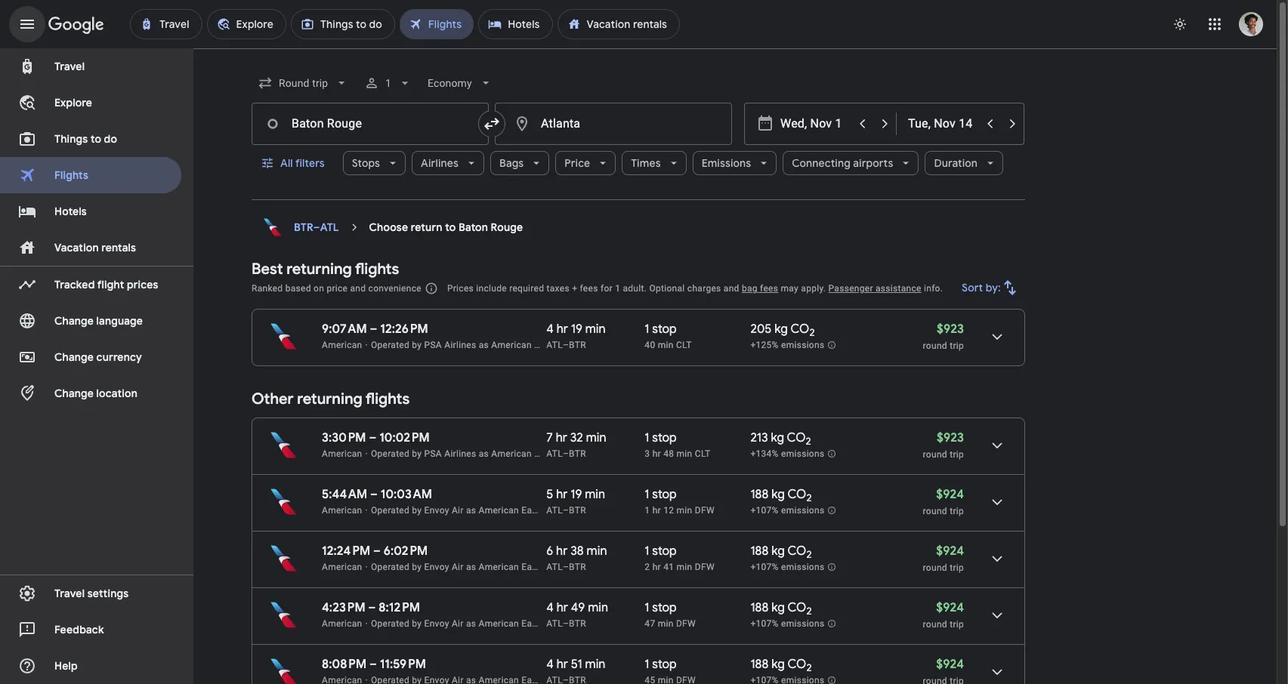 Task type: describe. For each thing, give the bounding box(es) containing it.
main content containing best returning flights
[[252, 212, 1026, 685]]

filters
[[295, 156, 325, 170]]

atl up 'best returning flights'
[[320, 221, 339, 234]]

hr for 6 hr 38 min atl – btr
[[556, 544, 568, 559]]

Departure time: 8:08 PM. text field
[[322, 658, 367, 673]]

psa for 10:02 pm
[[425, 449, 442, 460]]

188 kg co 2 for 49
[[751, 601, 812, 618]]

– left '6:02 pm'
[[373, 544, 381, 559]]

operated by envoy air as american eagle for 10:03 am
[[371, 506, 545, 516]]

leaves hartsfield-jackson atlanta international airport at 8:08 pm on tuesday, november 14 and arrives at baton rouge metropolitan airport at 11:59 pm on tuesday, november 14. element
[[322, 658, 426, 673]]

4 188 from the top
[[751, 658, 769, 673]]

hr inside 1 stop 2 hr 41 min dfw
[[653, 562, 661, 573]]

205
[[751, 322, 772, 337]]

air for 6:02 pm
[[452, 562, 464, 573]]

hotels link
[[0, 194, 181, 230]]

price button
[[556, 145, 616, 181]]

things
[[54, 132, 88, 146]]

6:02 pm
[[384, 544, 428, 559]]

924 US dollars text field
[[937, 601, 965, 616]]

8:08 pm – 11:59 pm
[[322, 658, 426, 673]]

flight details. leaves hartsfield-jackson atlanta international airport at 9:07 am on tuesday, november 14 and arrives at baton rouge metropolitan airport at 12:26 pm on tuesday, november 14. image
[[980, 319, 1016, 355]]

leaves hartsfield-jackson atlanta international airport at 3:30 pm on tuesday, november 14 and arrives at baton rouge metropolitan airport at 10:02 pm on tuesday, november 14. element
[[322, 431, 430, 446]]

– inside 4 hr 49 min atl – btr
[[563, 619, 569, 630]]

3:30 pm – 10:02 pm
[[322, 431, 430, 446]]

1 for 1 stop 47 min dfw
[[645, 601, 650, 616]]

7 hr 32 min atl – btr
[[547, 431, 607, 460]]

leaves hartsfield-jackson atlanta international airport at 9:07 am on tuesday, november 14 and arrives at baton rouge metropolitan airport at 12:26 pm on tuesday, november 14. element
[[322, 322, 428, 337]]

optional
[[650, 283, 685, 294]]

travel settings
[[54, 587, 129, 601]]

tracked flight prices link
[[0, 267, 181, 303]]

$924 for 4 hr 49 min
[[937, 601, 965, 616]]

trip for 6 hr 38 min
[[950, 563, 965, 574]]

main menu image
[[18, 15, 36, 33]]

tracked
[[54, 278, 95, 292]]

change location link
[[0, 376, 181, 412]]

co for 5 hr 19 min
[[788, 488, 807, 503]]

hr for 4 hr 49 min atl – btr
[[557, 601, 568, 616]]

total duration 5 hr 19 min. element
[[547, 488, 645, 505]]

2 fees from the left
[[761, 283, 779, 294]]

convenience
[[369, 283, 422, 294]]

1 button
[[359, 65, 419, 101]]

49
[[571, 601, 585, 616]]

emissions for 4 hr 19 min
[[782, 340, 825, 351]]

air for 10:03 am
[[452, 506, 464, 516]]

emissions
[[702, 156, 751, 170]]

price
[[565, 156, 591, 170]]

for
[[601, 283, 613, 294]]

bags
[[500, 156, 524, 170]]

hr for 5 hr 19 min atl – btr
[[557, 488, 568, 503]]

vacation
[[54, 241, 99, 255]]

– right 9:07 am
[[370, 322, 378, 337]]

924 US dollars text field
[[937, 658, 965, 673]]

kg for 5 hr 19 min
[[772, 488, 785, 503]]

based
[[285, 283, 311, 294]]

operated for 10:03 am
[[371, 506, 410, 516]]

change for change language
[[54, 314, 94, 328]]

1 for 1 stop
[[645, 658, 650, 673]]

flight details. leaves hartsfield-jackson atlanta international airport at 3:30 pm on tuesday, november 14 and arrives at baton rouge metropolitan airport at 10:02 pm on tuesday, november 14. image
[[980, 428, 1016, 464]]

Departure time: 9:07 AM. text field
[[322, 322, 367, 337]]

settings
[[87, 587, 129, 601]]

stops button
[[343, 145, 406, 181]]

8:08 pm
[[322, 658, 367, 673]]

layover (1 of 1) is a 1 hr 12 min layover at dallas/fort worth international airport in dallas. element
[[645, 505, 743, 517]]

188 kg co 2 for 38
[[751, 544, 812, 562]]

eagle for 4 hr 19 min
[[534, 340, 558, 351]]

things to do link
[[0, 121, 181, 157]]

prices
[[447, 283, 474, 294]]

51
[[571, 658, 583, 673]]

38
[[571, 544, 584, 559]]

+107% for 4 hr 49 min
[[751, 619, 779, 630]]

min for 5 hr 19 min atl – btr
[[585, 488, 606, 503]]

flight
[[97, 278, 124, 292]]

213 kg co 2
[[751, 431, 812, 448]]

9:07 am – 12:26 pm
[[322, 322, 428, 337]]

help link
[[0, 649, 181, 685]]

change location
[[54, 387, 138, 401]]

min for 6 hr 38 min atl – btr
[[587, 544, 607, 559]]

flights
[[54, 169, 88, 182]]

flight details. leaves hartsfield-jackson atlanta international airport at 4:23 pm on tuesday, november 14 and arrives at baton rouge metropolitan airport at 8:12 pm on tuesday, november 14. image
[[980, 598, 1016, 634]]

by for 10:03 am
[[412, 506, 422, 516]]

connecting airports button
[[783, 145, 919, 181]]

19 for 4
[[571, 322, 583, 337]]

total duration 7 hr 32 min. element
[[547, 431, 645, 448]]

2 inside 1 stop 2 hr 41 min dfw
[[645, 562, 650, 573]]

atl for 4 hr 19 min
[[547, 340, 563, 351]]

times
[[631, 156, 661, 170]]

returning for other
[[297, 390, 363, 409]]

total duration 4 hr 49 min. element
[[547, 601, 645, 618]]

– inside the 5 hr 19 min atl – btr
[[563, 506, 569, 516]]

eagle for 6 hr 38 min
[[522, 562, 545, 573]]

min for 4 hr 51 min
[[585, 658, 606, 673]]

total duration 4 hr 51 min. element
[[547, 658, 645, 675]]

all filters button
[[252, 145, 337, 181]]

2 for 6 hr 38 min
[[807, 549, 812, 562]]

dfw for 6 hr 38 min
[[695, 562, 715, 573]]

924 us dollars text field for 5 hr 19 min
[[937, 488, 965, 503]]

trip for 5 hr 19 min
[[950, 506, 965, 517]]

7
[[547, 431, 553, 446]]

kg for 4 hr 19 min
[[775, 322, 788, 337]]

11:59 pm
[[380, 658, 426, 673]]

min for 1 stop 40 min clt
[[658, 340, 674, 351]]

Arrival time: 12:26 PM. text field
[[380, 322, 428, 337]]

total duration 4 hr 19 min. element
[[547, 322, 645, 339]]

operated for 6:02 pm
[[371, 562, 410, 573]]

by for 12:26 pm
[[412, 340, 422, 351]]

bags button
[[491, 145, 550, 181]]

+107% for 6 hr 38 min
[[751, 563, 779, 573]]

co for 4 hr 19 min
[[791, 322, 810, 337]]

Departure text field
[[781, 104, 850, 144]]

flight details. leaves hartsfield-jackson atlanta international airport at 12:24 pm on tuesday, november 14 and arrives at baton rouge metropolitan airport at 6:02 pm on tuesday, november 14. image
[[980, 541, 1016, 578]]

Departure time: 3:30 PM. text field
[[322, 431, 366, 446]]

help
[[54, 660, 78, 674]]

205 kg co 2
[[751, 322, 815, 340]]

location
[[96, 387, 138, 401]]

things to do
[[54, 132, 117, 146]]

operated by psa airlines as american eagle, psa airlines as american eagle
[[371, 449, 696, 460]]

923 US dollars text field
[[937, 431, 965, 446]]

co for 7 hr 32 min
[[787, 431, 806, 446]]

Departure time: 12:24 PM. text field
[[322, 544, 371, 559]]

may
[[781, 283, 799, 294]]

prices
[[127, 278, 158, 292]]

Arrival time: 10:02 PM. text field
[[380, 431, 430, 446]]

– left arrival time: 8:12 pm. text field
[[368, 601, 376, 616]]

language
[[96, 314, 143, 328]]

hr inside 1 stop 1 hr 12 min dfw
[[653, 506, 661, 516]]

change appearance image
[[1163, 6, 1199, 42]]

– right departure time: 8:08 pm. text box at the left bottom
[[370, 658, 377, 673]]

188 for 49
[[751, 601, 769, 616]]

round for 4 hr 49 min
[[923, 620, 948, 630]]

sort by:
[[962, 281, 1002, 295]]

– up 'best returning flights'
[[314, 221, 320, 234]]

2 for 7 hr 32 min
[[806, 436, 812, 448]]

passenger assistance button
[[829, 283, 922, 294]]

layover (1 of 1) is a 3 hr 48 min layover at charlotte douglas international airport in charlotte. element
[[645, 448, 743, 460]]

1 stop 3 hr 48 min clt
[[645, 431, 711, 460]]

hr for 4 hr 19 min atl – btr
[[557, 322, 568, 337]]

rentals
[[102, 241, 136, 255]]

atl for 4 hr 49 min
[[547, 619, 563, 630]]

as for 6 hr 38 min
[[466, 562, 476, 573]]

1 stop flight. element for 7 hr 32 min
[[645, 431, 677, 448]]

travel link
[[0, 48, 181, 85]]

+134%
[[751, 449, 779, 460]]

flight details. leaves hartsfield-jackson atlanta international airport at 5:44 am on tuesday, november 14 and arrives at baton rouge metropolitan airport at 10:03 am on tuesday, november 14. image
[[980, 485, 1016, 521]]

adult.
[[623, 283, 647, 294]]

9:07 am
[[322, 322, 367, 337]]

48
[[664, 449, 674, 460]]

operated for 12:26 pm
[[371, 340, 410, 351]]

operated for 10:02 pm
[[371, 449, 410, 460]]

kg for 7 hr 32 min
[[771, 431, 785, 446]]

psa down 32
[[562, 449, 580, 460]]

ranked
[[252, 283, 283, 294]]

1 stop 40 min clt
[[645, 322, 692, 351]]

$923 for 213
[[937, 431, 965, 446]]

charges
[[688, 283, 722, 294]]

dfw inside 1 stop 47 min dfw
[[676, 619, 696, 630]]

change language
[[54, 314, 143, 328]]

min for 4 hr 49 min atl – btr
[[588, 601, 609, 616]]

change for change currency
[[54, 351, 94, 364]]

3 4 from the top
[[547, 658, 554, 673]]

envoy for 8:12 pm
[[425, 619, 450, 630]]

total duration 6 hr 38 min. element
[[547, 544, 645, 562]]

clt inside "1 stop 40 min clt"
[[676, 340, 692, 351]]

5 hr 19 min atl – btr
[[547, 488, 606, 516]]

eagle right 3
[[672, 449, 696, 460]]

– inside 7 hr 32 min atl – btr
[[563, 449, 569, 460]]

duration
[[935, 156, 978, 170]]

loading results progress bar
[[0, 48, 1277, 51]]

1 stop 1 hr 12 min dfw
[[645, 488, 715, 516]]

round for 5 hr 19 min
[[923, 506, 948, 517]]

2 for 5 hr 19 min
[[807, 492, 812, 505]]

min inside 1 stop 3 hr 48 min clt
[[677, 449, 693, 460]]

duration button
[[926, 145, 1004, 181]]

by for 10:02 pm
[[412, 449, 422, 460]]

rouge
[[491, 221, 523, 234]]

1 for 1 stop 40 min clt
[[645, 322, 650, 337]]

round for 6 hr 38 min
[[923, 563, 948, 574]]

5:44 am – 10:03 am
[[322, 488, 432, 503]]

co for 4 hr 49 min
[[788, 601, 807, 616]]

– inside 4 hr 19 min atl – btr
[[563, 340, 569, 351]]

8:12 pm
[[379, 601, 420, 616]]

emissions for 4 hr 49 min
[[782, 619, 825, 630]]

emissions for 6 hr 38 min
[[782, 563, 825, 573]]

bag
[[742, 283, 758, 294]]

kg for 6 hr 38 min
[[772, 544, 785, 559]]



Task type: locate. For each thing, give the bounding box(es) containing it.
924 us dollars text field left flight details. leaves hartsfield-jackson atlanta international airport at 12:24 pm on tuesday, november 14 and arrives at baton rouge metropolitan airport at 6:02 pm on tuesday, november 14. 'image'
[[937, 544, 965, 559]]

operated down leaves hartsfield-jackson atlanta international airport at 12:24 pm on tuesday, november 14 and arrives at baton rouge metropolitan airport at 6:02 pm on tuesday, november 14. element on the bottom left of page
[[371, 562, 410, 573]]

dfw inside 1 stop 2 hr 41 min dfw
[[695, 562, 715, 573]]

2 envoy from the top
[[425, 562, 450, 573]]

atl down total duration 4 hr 49 min. element
[[547, 619, 563, 630]]

19 down +
[[571, 322, 583, 337]]

3 round from the top
[[923, 506, 948, 517]]

1 fees from the left
[[580, 283, 598, 294]]

operated by envoy air as american eagle down arrival time: 8:12 pm. text field
[[371, 619, 545, 630]]

32
[[570, 431, 583, 446]]

flights up convenience
[[355, 260, 399, 279]]

emissions for 7 hr 32 min
[[782, 449, 825, 460]]

1 $924 round trip from the top
[[923, 488, 965, 517]]

1 inside popup button
[[386, 77, 392, 89]]

dfw right 41
[[695, 562, 715, 573]]

None text field
[[252, 103, 489, 145]]

3 operated from the top
[[371, 506, 410, 516]]

$924 round trip for 6 hr 38 min
[[923, 544, 965, 574]]

eagle
[[534, 340, 558, 351], [672, 449, 696, 460], [522, 506, 545, 516], [522, 562, 545, 573], [522, 619, 545, 630]]

passenger
[[829, 283, 874, 294]]

1 vertical spatial operated by envoy air as american eagle
[[371, 562, 545, 573]]

change down tracked
[[54, 314, 94, 328]]

2 vertical spatial envoy
[[425, 619, 450, 630]]

hr inside 7 hr 32 min atl – btr
[[556, 431, 568, 446]]

2 vertical spatial operated by envoy air as american eagle
[[371, 619, 545, 630]]

2 vertical spatial +107% emissions
[[751, 619, 825, 630]]

returning
[[287, 260, 352, 279], [297, 390, 363, 409]]

hr inside 1 stop 3 hr 48 min clt
[[653, 449, 661, 460]]

0 vertical spatial operated by envoy air as american eagle
[[371, 506, 545, 516]]

1 vertical spatial returning
[[297, 390, 363, 409]]

hr right 6
[[556, 544, 568, 559]]

3 188 kg co 2 from the top
[[751, 601, 812, 618]]

2 change from the top
[[54, 351, 94, 364]]

airlines
[[421, 156, 459, 170], [445, 340, 477, 351], [445, 449, 477, 460], [582, 449, 614, 460]]

btr down 49 on the left bottom
[[569, 619, 586, 630]]

$923 down sort at right
[[937, 322, 965, 337]]

btr for 6 hr 38 min
[[569, 562, 586, 573]]

$924 left flight details. leaves hartsfield-jackson atlanta international airport at 5:44 am on tuesday, november 14 and arrives at baton rouge metropolitan airport at 10:03 am on tuesday, november 14. icon
[[937, 488, 965, 503]]

1 $923 from the top
[[937, 322, 965, 337]]

returning for best
[[287, 260, 352, 279]]

1 stop 47 min dfw
[[645, 601, 696, 630]]

4 1 stop flight. element from the top
[[645, 544, 677, 562]]

bag fees button
[[742, 283, 779, 294]]

flights for best returning flights
[[355, 260, 399, 279]]

2 for 4 hr 49 min
[[807, 606, 812, 618]]

4 operated from the top
[[371, 562, 410, 573]]

atl inside 6 hr 38 min atl – btr
[[547, 562, 563, 573]]

– down total duration 4 hr 49 min. element
[[563, 619, 569, 630]]

12:24 pm – 6:02 pm
[[322, 544, 428, 559]]

round down $923 text field
[[923, 450, 948, 460]]

4 for 4 hr 19 min
[[547, 322, 554, 337]]

$923 round trip for 213
[[923, 431, 965, 460]]

$924 round trip left flight details. leaves hartsfield-jackson atlanta international airport at 5:44 am on tuesday, november 14 and arrives at baton rouge metropolitan airport at 10:03 am on tuesday, november 14. icon
[[923, 488, 965, 517]]

1 vertical spatial clt
[[695, 449, 711, 460]]

0 vertical spatial change
[[54, 314, 94, 328]]

1 horizontal spatial clt
[[695, 449, 711, 460]]

operated by envoy air as american eagle
[[371, 506, 545, 516], [371, 562, 545, 573], [371, 619, 545, 630]]

3 +107% from the top
[[751, 619, 779, 630]]

1 vertical spatial travel
[[54, 587, 85, 601]]

$923 left flight details. leaves hartsfield-jackson atlanta international airport at 3:30 pm on tuesday, november 14 and arrives at baton rouge metropolitan airport at 10:02 pm on tuesday, november 14. "image"
[[937, 431, 965, 446]]

3 +107% emissions from the top
[[751, 619, 825, 630]]

– down total duration 5 hr 19 min. element
[[563, 506, 569, 516]]

airports
[[854, 156, 894, 170]]

hr right 7
[[556, 431, 568, 446]]

change currency link
[[0, 339, 181, 376]]

min inside 1 stop 2 hr 41 min dfw
[[677, 562, 693, 573]]

1 $923 round trip from the top
[[923, 322, 965, 351]]

min down the for
[[586, 322, 606, 337]]

2 $923 from the top
[[937, 431, 965, 446]]

Arrival time: 10:03 AM. text field
[[381, 488, 432, 503]]

learn more about ranking image
[[425, 282, 438, 296]]

1 change from the top
[[54, 314, 94, 328]]

2 inside 213 kg co 2
[[806, 436, 812, 448]]

change language link
[[0, 303, 181, 339]]

5 1 stop flight. element from the top
[[645, 601, 677, 618]]

3 operated by envoy air as american eagle from the top
[[371, 619, 545, 630]]

envoy
[[425, 506, 450, 516], [425, 562, 450, 573], [425, 619, 450, 630]]

$923 round trip for 205
[[923, 322, 965, 351]]

2 operated from the top
[[371, 449, 410, 460]]

4 left 51 on the left bottom of the page
[[547, 658, 554, 673]]

atl down 6
[[547, 562, 563, 573]]

$924 round trip for 4 hr 49 min
[[923, 601, 965, 630]]

3 trip from the top
[[950, 506, 965, 517]]

sort
[[962, 281, 984, 295]]

2 vertical spatial dfw
[[676, 619, 696, 630]]

1 stop flight. element up 12
[[645, 488, 677, 505]]

btr inside 7 hr 32 min atl – btr
[[569, 449, 586, 460]]

– inside 6 hr 38 min atl – btr
[[563, 562, 569, 573]]

as for 5 hr 19 min
[[466, 506, 476, 516]]

operated for 8:12 pm
[[371, 619, 410, 630]]

188 for 19
[[751, 488, 769, 503]]

– right the eagle,
[[563, 449, 569, 460]]

stop for 1 stop 47 min dfw
[[653, 601, 677, 616]]

travel up feedback
[[54, 587, 85, 601]]

1 stop flight. element up 40
[[645, 322, 677, 339]]

by:
[[986, 281, 1002, 295]]

apply.
[[801, 283, 826, 294]]

Return text field
[[909, 104, 978, 144]]

1 4 from the top
[[547, 322, 554, 337]]

0 vertical spatial $924 round trip
[[923, 488, 965, 517]]

operated by envoy air as american eagle for 6:02 pm
[[371, 562, 545, 573]]

clt right 40
[[676, 340, 692, 351]]

min inside 1 stop 1 hr 12 min dfw
[[677, 506, 693, 516]]

min inside 4 hr 49 min atl – btr
[[588, 601, 609, 616]]

5:44 am
[[322, 488, 368, 503]]

currency
[[96, 351, 142, 364]]

envoy for 6:02 pm
[[425, 562, 450, 573]]

btr for 4 hr 19 min
[[569, 340, 586, 351]]

main content
[[252, 212, 1026, 685]]

19 inside the 5 hr 19 min atl – btr
[[571, 488, 582, 503]]

– right departure time: 5:44 am. text box
[[370, 488, 378, 503]]

1 19 from the top
[[571, 322, 583, 337]]

min right the 5
[[585, 488, 606, 503]]

1 for 1 stop 1 hr 12 min dfw
[[645, 488, 650, 503]]

+
[[572, 283, 578, 294]]

2 vertical spatial air
[[452, 619, 464, 630]]

operated by envoy air as american eagle for 8:12 pm
[[371, 619, 545, 630]]

1 operated by envoy air as american eagle from the top
[[371, 506, 545, 516]]

2 188 kg co 2 from the top
[[751, 544, 812, 562]]

4 by from the top
[[412, 562, 422, 573]]

1 vertical spatial dfw
[[695, 562, 715, 573]]

+134% emissions
[[751, 449, 825, 460]]

fees right bag on the right of the page
[[761, 283, 779, 294]]

stop inside "1 stop 40 min clt"
[[653, 322, 677, 337]]

0 horizontal spatial fees
[[580, 283, 598, 294]]

4 inside 4 hr 19 min atl – btr
[[547, 322, 554, 337]]

0 vertical spatial 924 us dollars text field
[[937, 488, 965, 503]]

envoy down the '10:03 am'
[[425, 506, 450, 516]]

0 vertical spatial envoy
[[425, 506, 450, 516]]

change down change currency link
[[54, 387, 94, 401]]

2 $923 round trip from the top
[[923, 431, 965, 460]]

6
[[547, 544, 554, 559]]

min right 41
[[677, 562, 693, 573]]

trip down 923 us dollars text box
[[950, 341, 965, 351]]

1 stop flight. element for 4 hr 51 min
[[645, 658, 677, 675]]

0 vertical spatial 4
[[547, 322, 554, 337]]

+107% right layover (1 of 1) is a 2 hr 41 min layover at dallas/fort worth international airport in dallas. element
[[751, 563, 779, 573]]

41
[[664, 562, 674, 573]]

Arrival time: 6:02 PM. text field
[[384, 544, 428, 559]]

co for 4 hr 51 min
[[788, 658, 807, 673]]

1 vertical spatial envoy
[[425, 562, 450, 573]]

0 vertical spatial $923 round trip
[[923, 322, 965, 351]]

operated
[[371, 340, 410, 351], [371, 449, 410, 460], [371, 506, 410, 516], [371, 562, 410, 573], [371, 619, 410, 630]]

1 horizontal spatial fees
[[761, 283, 779, 294]]

1 stop flight. element up the 47
[[645, 601, 677, 618]]

0 vertical spatial 19
[[571, 322, 583, 337]]

2 round from the top
[[923, 450, 948, 460]]

$924 round trip up $924 text field in the right of the page
[[923, 544, 965, 574]]

returning up 3:30 pm
[[297, 390, 363, 409]]

2 inside 205 kg co 2
[[810, 327, 815, 340]]

btr down total duration 4 hr 19 min. element
[[569, 340, 586, 351]]

atl inside 4 hr 49 min atl – btr
[[547, 619, 563, 630]]

1 $924 from the top
[[937, 488, 965, 503]]

by for 6:02 pm
[[412, 562, 422, 573]]

required
[[510, 283, 544, 294]]

hr inside 4 hr 49 min atl – btr
[[557, 601, 568, 616]]

eagle left 4 hr 49 min atl – btr
[[522, 619, 545, 630]]

None text field
[[495, 103, 732, 145]]

stop
[[653, 322, 677, 337], [653, 431, 677, 446], [653, 488, 677, 503], [653, 544, 677, 559], [653, 601, 677, 616], [653, 658, 677, 673]]

eagle,
[[534, 449, 560, 460]]

trip down $923 text field
[[950, 450, 965, 460]]

1 vertical spatial +107%
[[751, 563, 779, 573]]

atl inside 4 hr 19 min atl – btr
[[547, 340, 563, 351]]

12
[[664, 506, 674, 516]]

min right the 47
[[658, 619, 674, 630]]

4 down taxes
[[547, 322, 554, 337]]

explore
[[54, 96, 92, 110]]

1 horizontal spatial and
[[724, 283, 740, 294]]

stop for 1 stop
[[653, 658, 677, 673]]

1 stop flight. element
[[645, 322, 677, 339], [645, 431, 677, 448], [645, 488, 677, 505], [645, 544, 677, 562], [645, 601, 677, 618], [645, 658, 677, 675]]

leaves hartsfield-jackson atlanta international airport at 12:24 pm on tuesday, november 14 and arrives at baton rouge metropolitan airport at 6:02 pm on tuesday, november 14. element
[[322, 544, 428, 559]]

2 +107% emissions from the top
[[751, 563, 825, 573]]

5 round from the top
[[923, 620, 948, 630]]

envoy down arrival time: 6:02 pm. text field
[[425, 562, 450, 573]]

kg for 4 hr 49 min
[[772, 601, 785, 616]]

hr down taxes
[[557, 322, 568, 337]]

by down '6:02 pm'
[[412, 562, 422, 573]]

1 travel from the top
[[54, 60, 85, 73]]

btr down 32
[[569, 449, 586, 460]]

trip for 7 hr 32 min
[[950, 450, 965, 460]]

2 vertical spatial +107%
[[751, 619, 779, 630]]

$924 round trip
[[923, 488, 965, 517], [923, 544, 965, 574], [923, 601, 965, 630]]

times button
[[622, 145, 687, 181]]

188
[[751, 488, 769, 503], [751, 544, 769, 559], [751, 601, 769, 616], [751, 658, 769, 673]]

4 188 kg co 2 from the top
[[751, 658, 812, 675]]

btr inside the 5 hr 19 min atl – btr
[[569, 506, 586, 516]]

19 inside 4 hr 19 min atl – btr
[[571, 322, 583, 337]]

min inside 4 hr 19 min atl – btr
[[586, 322, 606, 337]]

atl inside 7 hr 32 min atl – btr
[[547, 449, 563, 460]]

dfw right the 47
[[676, 619, 696, 630]]

hr inside the 5 hr 19 min atl – btr
[[557, 488, 568, 503]]

as for 4 hr 19 min
[[479, 340, 489, 351]]

min inside 6 hr 38 min atl – btr
[[587, 544, 607, 559]]

2 trip from the top
[[950, 450, 965, 460]]

4:23 pm – 8:12 pm
[[322, 601, 420, 616]]

clt inside 1 stop 3 hr 48 min clt
[[695, 449, 711, 460]]

3 air from the top
[[452, 619, 464, 630]]

19 right the 5
[[571, 488, 582, 503]]

travel inside travel settings link
[[54, 587, 85, 601]]

as
[[479, 340, 489, 351], [479, 449, 489, 460], [617, 449, 627, 460], [466, 506, 476, 516], [466, 562, 476, 573], [466, 619, 476, 630]]

2 air from the top
[[452, 562, 464, 573]]

2 188 from the top
[[751, 544, 769, 559]]

hr right 3
[[653, 449, 661, 460]]

1 vertical spatial +107% emissions
[[751, 563, 825, 573]]

1 vertical spatial $924 round trip
[[923, 544, 965, 574]]

2 emissions from the top
[[782, 449, 825, 460]]

tracked flight prices
[[54, 278, 158, 292]]

1 inside 1 stop 47 min dfw
[[645, 601, 650, 616]]

3 $924 round trip from the top
[[923, 601, 965, 630]]

co inside 213 kg co 2
[[787, 431, 806, 446]]

0 vertical spatial +107% emissions
[[751, 506, 825, 516]]

3 1 stop flight. element from the top
[[645, 488, 677, 505]]

eagle left the 5 hr 19 min atl – btr
[[522, 506, 545, 516]]

change up change location link
[[54, 351, 94, 364]]

4 hr 19 min atl – btr
[[547, 322, 606, 351]]

2 and from the left
[[724, 283, 740, 294]]

– right 3:30 pm text field
[[369, 431, 377, 446]]

flights for other returning flights
[[366, 390, 410, 409]]

feedback
[[54, 624, 104, 637]]

5 by from the top
[[412, 619, 422, 630]]

include
[[476, 283, 507, 294]]

2 924 us dollars text field from the top
[[937, 544, 965, 559]]

to left do at the top
[[91, 132, 101, 146]]

to inside the "things to do" link
[[91, 132, 101, 146]]

0 horizontal spatial clt
[[676, 340, 692, 351]]

Arrival time: 8:12 PM. text field
[[379, 601, 420, 616]]

atl for 6 hr 38 min
[[547, 562, 563, 573]]

3 188 from the top
[[751, 601, 769, 616]]

12:24 pm
[[322, 544, 371, 559]]

2 19 from the top
[[571, 488, 582, 503]]

operated down arrival time: 8:12 pm. text field
[[371, 619, 410, 630]]

2 for 4 hr 19 min
[[810, 327, 815, 340]]

1 vertical spatial to
[[445, 221, 456, 234]]

1 +107% from the top
[[751, 506, 779, 516]]

1 vertical spatial air
[[452, 562, 464, 573]]

1 924 us dollars text field from the top
[[937, 488, 965, 503]]

min for 7 hr 32 min atl – btr
[[586, 431, 607, 446]]

0 vertical spatial to
[[91, 132, 101, 146]]

min right 40
[[658, 340, 674, 351]]

2 4 from the top
[[547, 601, 554, 616]]

0 vertical spatial air
[[452, 506, 464, 516]]

prices include required taxes + fees for 1 adult. optional charges and bag fees may apply. passenger assistance
[[447, 283, 922, 294]]

$924 round trip for 5 hr 19 min
[[923, 488, 965, 517]]

3 $924 from the top
[[937, 601, 965, 616]]

Departure time: 4:23 PM. text field
[[322, 601, 366, 616]]

hr right the 5
[[557, 488, 568, 503]]

2 vertical spatial 4
[[547, 658, 554, 673]]

1 round from the top
[[923, 341, 948, 351]]

trip down $924 text field in the right of the page
[[950, 620, 965, 630]]

1 +107% emissions from the top
[[751, 506, 825, 516]]

5 stop from the top
[[653, 601, 677, 616]]

hotels
[[54, 205, 87, 218]]

envoy for 10:03 am
[[425, 506, 450, 516]]

atl for 5 hr 19 min
[[547, 506, 563, 516]]

price
[[327, 283, 348, 294]]

2 +107% from the top
[[751, 563, 779, 573]]

1 vertical spatial change
[[54, 351, 94, 364]]

1 vertical spatial 4
[[547, 601, 554, 616]]

4 trip from the top
[[950, 563, 965, 574]]

min inside 1 stop 47 min dfw
[[658, 619, 674, 630]]

924 us dollars text field for 6 hr 38 min
[[937, 544, 965, 559]]

choose
[[369, 221, 408, 234]]

btr for 4 hr 49 min
[[569, 619, 586, 630]]

atl inside the 5 hr 19 min atl – btr
[[547, 506, 563, 516]]

3 emissions from the top
[[782, 506, 825, 516]]

1 vertical spatial $923
[[937, 431, 965, 446]]

0 vertical spatial dfw
[[695, 506, 715, 516]]

4 inside 4 hr 49 min atl – btr
[[547, 601, 554, 616]]

+107% emissions for 4 hr 49 min
[[751, 619, 825, 630]]

19 for 5
[[571, 488, 582, 503]]

1 188 from the top
[[751, 488, 769, 503]]

to
[[91, 132, 101, 146], [445, 221, 456, 234]]

2 vertical spatial $924 round trip
[[923, 601, 965, 630]]

1 vertical spatial 924 us dollars text field
[[937, 544, 965, 559]]

kg
[[775, 322, 788, 337], [771, 431, 785, 446], [772, 488, 785, 503], [772, 544, 785, 559], [772, 601, 785, 616], [772, 658, 785, 673]]

$923 for 205
[[937, 322, 965, 337]]

stop down the 47
[[653, 658, 677, 673]]

1 inside 1 stop 3 hr 48 min clt
[[645, 431, 650, 446]]

other returning flights
[[252, 390, 410, 409]]

hr left 41
[[653, 562, 661, 573]]

psa for 12:26 pm
[[425, 340, 442, 351]]

min inside "1 stop 40 min clt"
[[658, 340, 674, 351]]

+107% emissions for 5 hr 19 min
[[751, 506, 825, 516]]

and left bag on the right of the page
[[724, 283, 740, 294]]

as for 4 hr 49 min
[[466, 619, 476, 630]]

hr
[[557, 322, 568, 337], [556, 431, 568, 446], [653, 449, 661, 460], [557, 488, 568, 503], [653, 506, 661, 516], [556, 544, 568, 559], [653, 562, 661, 573], [557, 601, 568, 616], [557, 658, 568, 673]]

None search field
[[252, 65, 1026, 200]]

3 envoy from the top
[[425, 619, 450, 630]]

round up $924 text field in the right of the page
[[923, 563, 948, 574]]

stop inside 1 stop 3 hr 48 min clt
[[653, 431, 677, 446]]

1 horizontal spatial to
[[445, 221, 456, 234]]

10:02 pm
[[380, 431, 430, 446]]

924 US dollars text field
[[937, 488, 965, 503], [937, 544, 965, 559]]

1 stop flight. element for 4 hr 49 min
[[645, 601, 677, 618]]

travel for travel
[[54, 60, 85, 73]]

1 for 1
[[386, 77, 392, 89]]

min inside 7 hr 32 min atl – btr
[[586, 431, 607, 446]]

air for 8:12 pm
[[452, 619, 464, 630]]

1 stop flight. element up 48
[[645, 431, 677, 448]]

1 stop flight. element for 4 hr 19 min
[[645, 322, 677, 339]]

4 emissions from the top
[[782, 563, 825, 573]]

stop for 1 stop 2 hr 41 min dfw
[[653, 544, 677, 559]]

1 emissions from the top
[[782, 340, 825, 351]]

1 operated from the top
[[371, 340, 410, 351]]

round left flight details. leaves hartsfield-jackson atlanta international airport at 5:44 am on tuesday, november 14 and arrives at baton rouge metropolitan airport at 10:03 am on tuesday, november 14. icon
[[923, 506, 948, 517]]

2 operated by envoy air as american eagle from the top
[[371, 562, 545, 573]]

stop up 12
[[653, 488, 677, 503]]

stop up 48
[[653, 431, 677, 446]]

+107% right layover (1 of 1) is a 47 min layover at dallas/fort worth international airport in dallas. element
[[751, 619, 779, 630]]

5 emissions from the top
[[782, 619, 825, 630]]

dfw inside 1 stop 1 hr 12 min dfw
[[695, 506, 715, 516]]

3 stop from the top
[[653, 488, 677, 503]]

change
[[54, 314, 94, 328], [54, 351, 94, 364], [54, 387, 94, 401]]

$924 round trip up 924 us dollars text field
[[923, 601, 965, 630]]

stop up 40
[[653, 322, 677, 337]]

3 change from the top
[[54, 387, 94, 401]]

3 by from the top
[[412, 506, 422, 516]]

0 vertical spatial +107%
[[751, 506, 779, 516]]

2 stop from the top
[[653, 431, 677, 446]]

stop for 1 stop 3 hr 48 min clt
[[653, 431, 677, 446]]

btr up 'best returning flights'
[[294, 221, 314, 234]]

layover (1 of 1) is a 2 hr 41 min layover at dallas/fort worth international airport in dallas. element
[[645, 562, 743, 574]]

1 188 kg co 2 from the top
[[751, 488, 812, 505]]

hr left 12
[[653, 506, 661, 516]]

1 stop from the top
[[653, 322, 677, 337]]

5 trip from the top
[[950, 620, 965, 630]]

co for 6 hr 38 min
[[788, 544, 807, 559]]

1 inside 1 stop 2 hr 41 min dfw
[[645, 544, 650, 559]]

do
[[104, 132, 117, 146]]

0 horizontal spatial to
[[91, 132, 101, 146]]

min for 4 hr 19 min atl – btr
[[586, 322, 606, 337]]

0 vertical spatial clt
[[676, 340, 692, 351]]

choose return to baton rouge
[[369, 221, 523, 234]]

hr inside 6 hr 38 min atl – btr
[[556, 544, 568, 559]]

2 1 stop flight. element from the top
[[645, 431, 677, 448]]

swap origin and destination. image
[[483, 115, 501, 133]]

psa down 12:26 pm
[[425, 340, 442, 351]]

6 stop from the top
[[653, 658, 677, 673]]

layover (1 of 1) is a 47 min layover at dallas/fort worth international airport in dallas. element
[[645, 618, 743, 630]]

none search field containing all filters
[[252, 65, 1026, 200]]

btr inside 4 hr 49 min atl – btr
[[569, 619, 586, 630]]

stop inside 1 stop 2 hr 41 min dfw
[[653, 544, 677, 559]]

1 air from the top
[[452, 506, 464, 516]]

$924 for 6 hr 38 min
[[937, 544, 965, 559]]

1 envoy from the top
[[425, 506, 450, 516]]

1
[[386, 77, 392, 89], [615, 283, 621, 294], [645, 322, 650, 337], [645, 431, 650, 446], [645, 488, 650, 503], [645, 506, 650, 516], [645, 544, 650, 559], [645, 601, 650, 616], [645, 658, 650, 673]]

4:23 pm
[[322, 601, 366, 616]]

+107% emissions
[[751, 506, 825, 516], [751, 563, 825, 573], [751, 619, 825, 630]]

psa down 10:02 pm
[[425, 449, 442, 460]]

– down total duration 4 hr 19 min. element
[[563, 340, 569, 351]]

1 1 stop flight. element from the top
[[645, 322, 677, 339]]

10:03 am
[[381, 488, 432, 503]]

stop up the 47
[[653, 601, 677, 616]]

0 vertical spatial travel
[[54, 60, 85, 73]]

$923 round trip
[[923, 322, 965, 351], [923, 431, 965, 460]]

1 trip from the top
[[950, 341, 965, 351]]

trip for 4 hr 49 min
[[950, 620, 965, 630]]

btr – atl
[[294, 221, 339, 234]]

5 operated from the top
[[371, 619, 410, 630]]

fees right +
[[580, 283, 598, 294]]

stop inside 1 stop 1 hr 12 min dfw
[[653, 488, 677, 503]]

1 inside "1 stop 40 min clt"
[[645, 322, 650, 337]]

layover (1 of 1) is a 40 min layover at charlotte douglas international airport in charlotte. element
[[645, 339, 743, 351]]

$923 round trip left flight details. leaves hartsfield-jackson atlanta international airport at 3:30 pm on tuesday, november 14 and arrives at baton rouge metropolitan airport at 10:02 pm on tuesday, november 14. "image"
[[923, 431, 965, 460]]

1 stop flight. element for 5 hr 19 min
[[645, 488, 677, 505]]

travel for travel settings
[[54, 587, 85, 601]]

0 vertical spatial returning
[[287, 260, 352, 279]]

0 vertical spatial flights
[[355, 260, 399, 279]]

4 for 4 hr 49 min
[[547, 601, 554, 616]]

travel
[[54, 60, 85, 73], [54, 587, 85, 601]]

4 stop from the top
[[653, 544, 677, 559]]

assistance
[[876, 283, 922, 294]]

2 vertical spatial change
[[54, 387, 94, 401]]

min inside the 5 hr 19 min atl – btr
[[585, 488, 606, 503]]

operated by envoy air as american eagle down arrival time: 6:02 pm. text field
[[371, 562, 545, 573]]

leaves hartsfield-jackson atlanta international airport at 4:23 pm on tuesday, november 14 and arrives at baton rouge metropolitan airport at 8:12 pm on tuesday, november 14. element
[[322, 601, 420, 616]]

operated by envoy air as american eagle down the '10:03 am'
[[371, 506, 545, 516]]

213
[[751, 431, 768, 446]]

$924 left flight details. leaves hartsfield-jackson atlanta international airport at 12:24 pm on tuesday, november 14 and arrives at baton rouge metropolitan airport at 6:02 pm on tuesday, november 14. 'image'
[[937, 544, 965, 559]]

stop for 1 stop 1 hr 12 min dfw
[[653, 488, 677, 503]]

2 travel from the top
[[54, 587, 85, 601]]

1 by from the top
[[412, 340, 422, 351]]

flights up leaves hartsfield-jackson atlanta international airport at 3:30 pm on tuesday, november 14 and arrives at baton rouge metropolitan airport at 10:02 pm on tuesday, november 14. element
[[366, 390, 410, 409]]

+107% for 5 hr 19 min
[[751, 506, 779, 516]]

2 by from the top
[[412, 449, 422, 460]]

leaves hartsfield-jackson atlanta international airport at 5:44 am on tuesday, november 14 and arrives at baton rouge metropolitan airport at 10:03 am on tuesday, november 14. element
[[322, 488, 432, 503]]

min right 38
[[587, 544, 607, 559]]

6 1 stop flight. element from the top
[[645, 658, 677, 675]]

+125%
[[751, 340, 779, 351]]

dfw for 5 hr 19 min
[[695, 506, 715, 516]]

stop inside 1 stop 47 min dfw
[[653, 601, 677, 616]]

by for 8:12 pm
[[412, 619, 422, 630]]

round for 4 hr 19 min
[[923, 341, 948, 351]]

1 for 1 stop 3 hr 48 min clt
[[645, 431, 650, 446]]

stop up 41
[[653, 544, 677, 559]]

923 US dollars text field
[[937, 322, 965, 337]]

min right 49 on the left bottom
[[588, 601, 609, 616]]

0 horizontal spatial and
[[350, 283, 366, 294]]

airlines inside popup button
[[421, 156, 459, 170]]

stops
[[352, 156, 380, 170]]

trip up $924 text field in the right of the page
[[950, 563, 965, 574]]

1 vertical spatial $923 round trip
[[923, 431, 965, 460]]

5
[[547, 488, 554, 503]]

hr inside 4 hr 19 min atl – btr
[[557, 322, 568, 337]]

kg for 4 hr 51 min
[[772, 658, 785, 673]]

btr for 5 hr 19 min
[[569, 506, 586, 516]]

travel inside travel link
[[54, 60, 85, 73]]

to left baton
[[445, 221, 456, 234]]

1 vertical spatial flights
[[366, 390, 410, 409]]

2 $924 round trip from the top
[[923, 544, 965, 574]]

vacation rentals link
[[0, 230, 181, 266]]

stop for 1 stop 40 min clt
[[653, 322, 677, 337]]

btr inside 4 hr 19 min atl – btr
[[569, 340, 586, 351]]

Departure time: 5:44 AM. text field
[[322, 488, 368, 503]]

clt
[[676, 340, 692, 351], [695, 449, 711, 460]]

btr for 7 hr 32 min
[[569, 449, 586, 460]]

operated down leaves hartsfield-jackson atlanta international airport at 5:44 am on tuesday, november 14 and arrives at baton rouge metropolitan airport at 10:03 am on tuesday, november 14. element
[[371, 506, 410, 516]]

hr left 51 on the left bottom of the page
[[557, 658, 568, 673]]

co inside 205 kg co 2
[[791, 322, 810, 337]]

btr inside 6 hr 38 min atl – btr
[[569, 562, 586, 573]]

1 and from the left
[[350, 283, 366, 294]]

2 $924 from the top
[[937, 544, 965, 559]]

btr
[[294, 221, 314, 234], [569, 340, 586, 351], [569, 449, 586, 460], [569, 506, 586, 516], [569, 562, 586, 573], [569, 619, 586, 630]]

flight details. leaves hartsfield-jackson atlanta international airport at 8:08 pm on tuesday, november 14 and arrives at baton rouge metropolitan airport at 11:59 pm on tuesday, november 14. image
[[980, 655, 1016, 685]]

None field
[[252, 70, 356, 97], [422, 70, 500, 97], [252, 70, 356, 97], [422, 70, 500, 97]]

min
[[586, 322, 606, 337], [658, 340, 674, 351], [586, 431, 607, 446], [677, 449, 693, 460], [585, 488, 606, 503], [677, 506, 693, 516], [587, 544, 607, 559], [677, 562, 693, 573], [588, 601, 609, 616], [658, 619, 674, 630], [585, 658, 606, 673]]

atl down 7
[[547, 449, 563, 460]]

by down the 12:26 pm text box
[[412, 340, 422, 351]]

btr down total duration 5 hr 19 min. element
[[569, 506, 586, 516]]

0 vertical spatial $923
[[937, 322, 965, 337]]

min right 48
[[677, 449, 693, 460]]

4 round from the top
[[923, 563, 948, 574]]

1 stop flight. element up 41
[[645, 544, 677, 562]]

on
[[314, 283, 324, 294]]

4 $924 from the top
[[937, 658, 965, 673]]

kg inside 205 kg co 2
[[775, 322, 788, 337]]

btr down 38
[[569, 562, 586, 573]]

924 us dollars text field left flight details. leaves hartsfield-jackson atlanta international airport at 5:44 am on tuesday, november 14 and arrives at baton rouge metropolitan airport at 10:03 am on tuesday, november 14. icon
[[937, 488, 965, 503]]

emissions button
[[693, 145, 777, 181]]

4 hr 49 min atl – btr
[[547, 601, 609, 630]]

psa
[[425, 340, 442, 351], [425, 449, 442, 460], [562, 449, 580, 460]]

1 vertical spatial 19
[[571, 488, 582, 503]]

feedback link
[[0, 612, 181, 649]]

Arrival time: 11:59 PM. text field
[[380, 658, 426, 673]]

6 hr 38 min atl – btr
[[547, 544, 607, 573]]

kg inside 213 kg co 2
[[771, 431, 785, 446]]

3:30 pm
[[322, 431, 366, 446]]

eagle down total duration 4 hr 19 min. element
[[534, 340, 558, 351]]



Task type: vqa. For each thing, say whether or not it's contained in the screenshot.
"19"
yes



